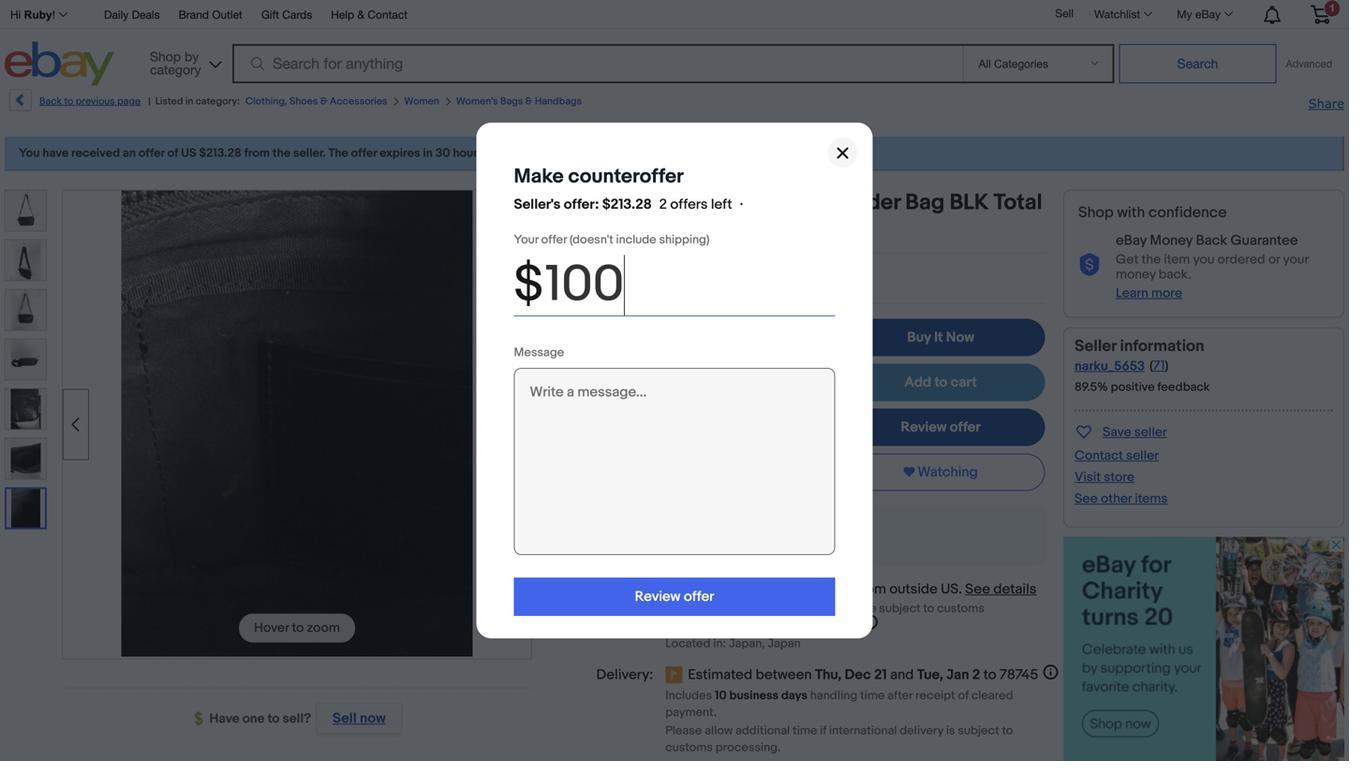Task type: locate. For each thing, give the bounding box(es) containing it.
review inside loading details dialog
[[635, 589, 681, 606]]

items
[[1135, 491, 1168, 507], [804, 602, 834, 617]]

0 vertical spatial with
[[1117, 204, 1145, 222]]

0 vertical spatial subject
[[879, 602, 921, 617]]

cart
[[951, 374, 977, 391]]

have
[[209, 712, 240, 728]]

women's bags & handbags link
[[456, 96, 582, 108]]

the left seller.
[[273, 146, 291, 161]]

watching
[[918, 464, 978, 481]]

if left paid
[[725, 358, 732, 375]]

help
[[331, 8, 354, 21]]

you have received an offer of us $213.28 from the seller. the offer expires in 30 hours 45 mins.
[[19, 146, 533, 161]]

back left previous
[[39, 96, 62, 108]]

1 horizontal spatial subject
[[958, 724, 999, 739]]

buy it now link
[[837, 319, 1045, 357]]

review offer down add to cart link
[[901, 419, 981, 436]]

us up no
[[651, 319, 682, 348]]

1 vertical spatial seller
[[1126, 448, 1159, 464]]

2 right jan
[[973, 667, 981, 684]]

offer right 'your'
[[541, 233, 567, 247]]

0 vertical spatial customs
[[937, 602, 985, 617]]

in left 30
[[423, 146, 433, 161]]

the right get
[[1142, 252, 1161, 268]]

delivery
[[900, 724, 944, 739]]

with right shop
[[1117, 204, 1145, 222]]

0 vertical spatial of
[[167, 146, 178, 161]]

sell left watchlist
[[1056, 7, 1074, 20]]

0 horizontal spatial &
[[320, 96, 328, 108]]

n26s
[[549, 190, 601, 216]]

1 horizontal spatial with
[[1117, 204, 1145, 222]]

1 horizontal spatial &
[[357, 8, 365, 21]]

& right bags
[[525, 96, 533, 108]]

if inside no interest if paid in full in 6 mo on $99+ with paypal credit*
[[725, 358, 732, 375]]

n26s vivienne westwood shoulder bag blk total pattern
[[549, 190, 1043, 243]]

in:
[[713, 637, 726, 652]]

1 horizontal spatial if
[[820, 724, 827, 739]]

0 vertical spatial seller
[[1135, 425, 1167, 441]]

2 horizontal spatial &
[[525, 96, 533, 108]]

contact inside contact seller visit store see other items
[[1075, 448, 1123, 464]]

1 vertical spatial customs
[[666, 741, 713, 756]]

price:
[[604, 319, 641, 336]]

gift cards
[[261, 8, 312, 21]]

delivery:
[[596, 667, 653, 684]]

contact inside 'link'
[[368, 8, 408, 21]]

1 vertical spatial contact
[[1075, 448, 1123, 464]]

to down the outside
[[924, 602, 935, 617]]

0 vertical spatial back
[[39, 96, 62, 108]]

1 vertical spatial back
[[1196, 232, 1228, 249]]

in left full
[[767, 358, 778, 375]]

ebay right 'my'
[[1196, 7, 1221, 21]]

review offer button up processing at the bottom of page
[[514, 578, 835, 617]]

processing
[[666, 619, 728, 634]]

$99+
[[705, 375, 739, 392]]

paypal
[[771, 375, 812, 392]]

of inside handling time after receipt of cleared payment.
[[958, 689, 969, 704]]

back up you
[[1196, 232, 1228, 249]]

1 vertical spatial ebay
[[1116, 232, 1147, 249]]

1 vertical spatial of
[[790, 602, 801, 617]]

0 horizontal spatial review
[[635, 589, 681, 606]]

1 vertical spatial subject
[[958, 724, 999, 739]]

and up after
[[890, 667, 914, 684]]

ebay up get
[[1116, 232, 1147, 249]]

1 vertical spatial review
[[635, 589, 681, 606]]

after
[[888, 689, 913, 704]]

seller inside contact seller visit store see other items
[[1126, 448, 1159, 464]]

and up japan,
[[730, 619, 751, 634]]

0 horizontal spatial sell
[[333, 711, 357, 728]]

0 horizontal spatial and
[[730, 619, 751, 634]]

0 horizontal spatial customs
[[666, 741, 713, 756]]

to down the cleared
[[1002, 724, 1013, 739]]

2 horizontal spatial of
[[958, 689, 969, 704]]

with
[[1117, 204, 1145, 222], [742, 375, 768, 392]]

handbags
[[535, 96, 582, 108]]

1 horizontal spatial contact
[[1075, 448, 1123, 464]]

subject inside please allow additional time if international delivery is subject to customs processing.
[[958, 724, 999, 739]]

0 vertical spatial from
[[244, 146, 270, 161]]

payment.
[[666, 706, 717, 721]]

1 vertical spatial the
[[1142, 252, 1161, 268]]

sell inside account navigation
[[1056, 7, 1074, 20]]

0 vertical spatial ebay
[[1196, 7, 1221, 21]]

0 horizontal spatial ebay
[[1116, 232, 1147, 249]]

if down handling time after receipt of cleared payment.
[[820, 724, 827, 739]]

share
[[1309, 96, 1345, 111]]

& right help on the left
[[357, 8, 365, 21]]

1 horizontal spatial sell
[[1056, 7, 1074, 20]]

0 vertical spatial and
[[730, 619, 751, 634]]

from up 'be'
[[857, 582, 886, 598]]

review offer button up watching button
[[837, 409, 1045, 447]]

shipping)
[[659, 233, 710, 247]]

1 horizontal spatial see
[[1075, 491, 1098, 507]]

seller right save on the right bottom
[[1135, 425, 1167, 441]]

and inside international shipment of items may be subject to customs processing and additional charges.
[[730, 619, 751, 634]]

seller
[[1075, 337, 1117, 357]]

counteroffer
[[568, 164, 684, 189]]

0 vertical spatial contact
[[368, 8, 408, 21]]

delivery alert flag image
[[666, 667, 688, 686]]

items down "shipping"
[[804, 602, 834, 617]]

0 horizontal spatial from
[[244, 146, 270, 161]]

additional inside international shipment of items may be subject to customs processing and additional charges.
[[753, 619, 808, 634]]

more
[[1152, 286, 1183, 302]]

review down add
[[901, 419, 947, 436]]

includes
[[666, 689, 712, 704]]

in right full
[[803, 358, 814, 375]]

0 vertical spatial if
[[725, 358, 732, 375]]

sell now
[[333, 711, 386, 728]]

ebay
[[1196, 7, 1221, 21], [1116, 232, 1147, 249]]

None submit
[[1119, 44, 1277, 83]]

1 horizontal spatial the
[[1142, 252, 1161, 268]]

one
[[242, 712, 265, 728]]

time down the 21
[[860, 689, 885, 704]]

$213.28 down counteroffer
[[602, 196, 652, 213]]

0 vertical spatial sell
[[1056, 7, 1074, 20]]

us
[[181, 146, 196, 161], [651, 319, 682, 348], [666, 582, 684, 598], [941, 582, 959, 598]]

of down jan
[[958, 689, 969, 704]]

brand outlet link
[[179, 5, 243, 26]]

0 horizontal spatial with
[[742, 375, 768, 392]]

with details__icon image
[[1079, 254, 1101, 277], [570, 527, 588, 546]]

1 horizontal spatial items
[[1135, 491, 1168, 507]]

sell inside sell now link
[[333, 711, 357, 728]]

0 horizontal spatial time
[[793, 724, 817, 739]]

additional up japan
[[753, 619, 808, 634]]

review up processing at the bottom of page
[[635, 589, 681, 606]]

narku_5653 link
[[1075, 359, 1145, 375]]

0 vertical spatial with details__icon image
[[1079, 254, 1101, 277]]

1 horizontal spatial $213.28
[[602, 196, 652, 213]]

offer:
[[564, 196, 599, 213]]

1 horizontal spatial back
[[1196, 232, 1228, 249]]

time down days
[[793, 724, 817, 739]]

pattern
[[549, 216, 622, 243]]

$213.28 down category:
[[199, 146, 242, 161]]

items inside international shipment of items may be subject to customs processing and additional charges.
[[804, 602, 834, 617]]

0 horizontal spatial with details__icon image
[[570, 527, 588, 546]]

1 vertical spatial review offer button
[[514, 578, 835, 617]]

1 horizontal spatial with details__icon image
[[1079, 254, 1101, 277]]

ebay money back guarantee get the item you ordered or your money back. learn more
[[1116, 232, 1309, 302]]

ebay inside my ebay 'link'
[[1196, 7, 1221, 21]]

advertisement region
[[1064, 537, 1345, 762]]

&
[[357, 8, 365, 21], [320, 96, 328, 108], [525, 96, 533, 108]]

from left seller.
[[244, 146, 270, 161]]

previous
[[76, 96, 115, 108]]

1 vertical spatial sell
[[333, 711, 357, 728]]

other
[[1101, 491, 1132, 507]]

subject down the outside
[[879, 602, 921, 617]]

0 horizontal spatial review offer
[[635, 589, 714, 606]]

no interest if paid in full in 6 mo on $99+ with paypal credit* link
[[651, 358, 814, 409]]

customs inside please allow additional time if international delivery is subject to customs processing.
[[666, 741, 713, 756]]

0 horizontal spatial if
[[725, 358, 732, 375]]

seller inside save seller button
[[1135, 425, 1167, 441]]

0 vertical spatial 2
[[659, 196, 667, 213]]

1 vertical spatial additional
[[736, 724, 790, 739]]

0 vertical spatial the
[[273, 146, 291, 161]]

be
[[862, 602, 877, 617]]

the inside "ebay money back guarantee get the item you ordered or your money back. learn more"
[[1142, 252, 1161, 268]]

save
[[1103, 425, 1132, 441]]

customs down .
[[937, 602, 985, 617]]

1 vertical spatial from
[[857, 582, 886, 598]]

1 vertical spatial review offer
[[635, 589, 714, 606]]

offer right 'an'
[[139, 146, 165, 161]]

1 vertical spatial $213.28
[[602, 196, 652, 213]]

Your offer (doesn't include shipping) text field
[[545, 255, 835, 317]]

to left previous
[[64, 96, 73, 108]]

to inside back to previous page link
[[64, 96, 73, 108]]

us up international
[[666, 582, 684, 598]]

0 vertical spatial $213.28
[[199, 146, 242, 161]]

0 vertical spatial review
[[901, 419, 947, 436]]

of right shipment
[[790, 602, 801, 617]]

customs down "please"
[[666, 741, 713, 756]]

see inside contact seller visit store see other items
[[1075, 491, 1098, 507]]

0 horizontal spatial items
[[804, 602, 834, 617]]

banner
[[5, 0, 1345, 91]]

0 vertical spatial review offer
[[901, 419, 981, 436]]

back.
[[1159, 267, 1192, 283]]

1 vertical spatial time
[[793, 724, 817, 739]]

save seller button
[[1075, 421, 1167, 443]]

1 vertical spatial and
[[890, 667, 914, 684]]

1 horizontal spatial of
[[790, 602, 801, 617]]

0 vertical spatial time
[[860, 689, 885, 704]]

1 vertical spatial 2
[[973, 667, 981, 684]]

or
[[1269, 252, 1280, 268]]

1 vertical spatial with
[[742, 375, 768, 392]]

see down the visit
[[1075, 491, 1098, 507]]

1 vertical spatial items
[[804, 602, 834, 617]]

learn more link
[[1116, 286, 1183, 302]]

review offer
[[901, 419, 981, 436], [635, 589, 714, 606]]

1 horizontal spatial review offer button
[[837, 409, 1045, 447]]

please allow additional time if international delivery is subject to customs processing.
[[666, 724, 1013, 756]]

to left cart at the right
[[935, 374, 948, 391]]

45
[[487, 146, 502, 161]]

0 horizontal spatial see
[[965, 582, 991, 598]]

0 horizontal spatial contact
[[368, 8, 408, 21]]

picture 3 of 7 image
[[6, 290, 46, 330]]

brand outlet
[[179, 8, 243, 21]]

additional up processing.
[[736, 724, 790, 739]]

us $224.51
[[651, 319, 772, 348]]

international
[[666, 602, 734, 617]]

the
[[273, 146, 291, 161], [1142, 252, 1161, 268]]

2 left offers on the top of the page
[[659, 196, 667, 213]]

with right $99+
[[742, 375, 768, 392]]

0 horizontal spatial 2
[[659, 196, 667, 213]]

on
[[686, 375, 702, 392]]

$213.28 inside make counteroffer seller's offer: $213.28 2 offers left
[[602, 196, 652, 213]]

1 horizontal spatial customs
[[937, 602, 985, 617]]

1 horizontal spatial time
[[860, 689, 885, 704]]

customs
[[937, 602, 985, 617], [666, 741, 713, 756]]

listed
[[155, 96, 183, 108]]

contact right help on the left
[[368, 8, 408, 21]]

include
[[616, 233, 657, 247]]

$213.28
[[199, 146, 242, 161], [602, 196, 652, 213]]

0 vertical spatial items
[[1135, 491, 1168, 507]]

subject right is
[[958, 724, 999, 739]]

& right shoes
[[320, 96, 328, 108]]

sell?
[[283, 712, 311, 728]]

|
[[148, 96, 151, 108]]

2 vertical spatial of
[[958, 689, 969, 704]]

items right the other
[[1135, 491, 1168, 507]]

0 vertical spatial additional
[[753, 619, 808, 634]]

1 vertical spatial see
[[965, 582, 991, 598]]

accessories
[[330, 96, 387, 108]]

0 horizontal spatial review offer button
[[514, 578, 835, 617]]

of right 'an'
[[167, 146, 178, 161]]

please
[[666, 724, 702, 739]]

1 vertical spatial if
[[820, 724, 827, 739]]

account navigation
[[5, 0, 1345, 29]]

0 horizontal spatial subject
[[879, 602, 921, 617]]

1 horizontal spatial ebay
[[1196, 7, 1221, 21]]

0 horizontal spatial back
[[39, 96, 62, 108]]

from
[[244, 146, 270, 161], [857, 582, 886, 598]]

see right .
[[965, 582, 991, 598]]

review offer up processing at the bottom of page
[[635, 589, 714, 606]]

category:
[[196, 96, 240, 108]]

have
[[42, 146, 69, 161]]

picture 5 of 7 image
[[6, 389, 46, 430]]

contact
[[368, 8, 408, 21], [1075, 448, 1123, 464]]

picture 1 of 7 image
[[6, 191, 46, 231]]

now
[[946, 329, 974, 346]]

| listed in category:
[[148, 96, 240, 108]]

guarantee
[[1231, 232, 1298, 249]]

hours
[[453, 146, 484, 161]]

condition:
[[586, 270, 653, 287]]

seller down save seller
[[1126, 448, 1159, 464]]

credit*
[[651, 392, 697, 409]]

in right the listed on the left top of page
[[185, 96, 193, 108]]

sell left now
[[333, 711, 357, 728]]

contact up visit store link in the bottom right of the page
[[1075, 448, 1123, 464]]

charges.
[[811, 619, 858, 634]]

women's
[[456, 96, 498, 108]]

handling
[[810, 689, 858, 704]]

picture 7 of 7 image
[[7, 490, 45, 528]]

0 vertical spatial see
[[1075, 491, 1098, 507]]



Task type: vqa. For each thing, say whether or not it's contained in the screenshot.
Seller's other items link
no



Task type: describe. For each thing, give the bounding box(es) containing it.
ebay inside "ebay money back guarantee get the item you ordered or your money back. learn more"
[[1116, 232, 1147, 249]]

review offer button inside loading details dialog
[[514, 578, 835, 617]]

includes 10 business days
[[666, 689, 808, 704]]

banner containing sell
[[5, 0, 1345, 91]]

us down | listed in category:
[[181, 146, 196, 161]]

estimated between thu, dec 21 and tue, jan 2 to 78745
[[688, 667, 1039, 684]]

located in: japan, japan
[[666, 637, 801, 652]]

may
[[837, 602, 859, 617]]

processing.
[[716, 741, 781, 756]]

my
[[1177, 7, 1193, 21]]

(doesn't
[[570, 233, 613, 247]]

0 horizontal spatial $213.28
[[199, 146, 242, 161]]

japan,
[[729, 637, 765, 652]]

picture 6 of 7 image
[[6, 439, 46, 479]]

get
[[1116, 252, 1139, 268]]

watching button
[[837, 454, 1045, 492]]

loading details dialog
[[0, 0, 1349, 762]]

subject inside international shipment of items may be subject to customs processing and additional charges.
[[879, 602, 921, 617]]

an
[[123, 146, 136, 161]]

blk
[[950, 190, 989, 216]]

us $20.00 standard shipping from outside us . see details
[[666, 582, 1037, 598]]

details
[[994, 582, 1037, 598]]

to up the cleared
[[984, 667, 997, 684]]

offer down cart at the right
[[950, 419, 981, 436]]

you
[[1193, 252, 1215, 268]]

seller for save
[[1135, 425, 1167, 441]]

located
[[666, 637, 711, 652]]

confidence
[[1149, 204, 1227, 222]]

international shipment of items may be subject to customs processing and additional charges.
[[666, 602, 985, 634]]

offer right the on the top
[[351, 146, 377, 161]]

add to cart link
[[837, 364, 1045, 402]]

picture 2 of 7 image
[[6, 240, 46, 281]]

receipt
[[916, 689, 956, 704]]

offer up processing at the bottom of page
[[684, 589, 714, 606]]

customs inside international shipment of items may be subject to customs processing and additional charges.
[[937, 602, 985, 617]]

1 horizontal spatial review offer
[[901, 419, 981, 436]]

mo
[[662, 375, 683, 392]]

)
[[1165, 358, 1169, 374]]

shipping
[[797, 582, 854, 598]]

international
[[829, 724, 897, 739]]

my ebay link
[[1167, 3, 1242, 25]]

women's bags & handbags
[[456, 96, 582, 108]]

narku_5653
[[1075, 359, 1145, 375]]

time inside please allow additional time if international delivery is subject to customs processing.
[[793, 724, 817, 739]]

0 vertical spatial review offer button
[[837, 409, 1045, 447]]

1 horizontal spatial review
[[901, 419, 947, 436]]

see details link
[[965, 582, 1037, 598]]

2 inside make counteroffer seller's offer: $213.28 2 offers left
[[659, 196, 667, 213]]

to right "one"
[[268, 712, 280, 728]]

gift
[[261, 8, 279, 21]]

money
[[1116, 267, 1156, 283]]

outlet
[[212, 8, 243, 21]]

between
[[756, 667, 812, 684]]

total
[[994, 190, 1043, 216]]

back inside "ebay money back guarantee get the item you ordered or your money back. learn more"
[[1196, 232, 1228, 249]]

daily deals link
[[104, 5, 160, 26]]

0 horizontal spatial the
[[273, 146, 291, 161]]

dollar sign image
[[194, 712, 209, 727]]

shop with confidence
[[1079, 204, 1227, 222]]

is
[[946, 724, 955, 739]]

see other items link
[[1075, 491, 1168, 507]]

89.5%
[[1075, 380, 1108, 395]]

& for women's bags & handbags
[[525, 96, 533, 108]]

1 horizontal spatial 2
[[973, 667, 981, 684]]

1 horizontal spatial and
[[890, 667, 914, 684]]

additional inside please allow additional time if international delivery is subject to customs processing.
[[736, 724, 790, 739]]

message
[[514, 346, 564, 360]]

advanced link
[[1277, 45, 1342, 82]]

seller information narku_5653 ( 71 ) 89.5% positive feedback
[[1075, 337, 1210, 395]]

us right the outside
[[941, 582, 959, 598]]

none submit inside banner
[[1119, 44, 1277, 83]]

1 horizontal spatial from
[[857, 582, 886, 598]]

seller for contact
[[1126, 448, 1159, 464]]

with inside no interest if paid in full in 6 mo on $99+ with paypal credit*
[[742, 375, 768, 392]]

1 vertical spatial with details__icon image
[[570, 527, 588, 546]]

& for clothing, shoes & accessories
[[320, 96, 328, 108]]

no
[[651, 358, 669, 375]]

review offer inside loading details dialog
[[635, 589, 714, 606]]

shop
[[1079, 204, 1114, 222]]

to inside international shipment of items may be subject to customs processing and additional charges.
[[924, 602, 935, 617]]

item
[[1164, 252, 1190, 268]]

time inside handling time after receipt of cleared payment.
[[860, 689, 885, 704]]

standard
[[736, 582, 794, 598]]

cards
[[282, 8, 312, 21]]

shoulder
[[811, 190, 901, 216]]

feedback
[[1158, 380, 1210, 395]]

shipping:
[[593, 582, 653, 598]]

outside
[[890, 582, 938, 598]]

daily
[[104, 8, 129, 21]]

information
[[1120, 337, 1205, 357]]

if inside please allow additional time if international delivery is subject to customs processing.
[[820, 724, 827, 739]]

back to previous page
[[39, 96, 141, 108]]

vivienne
[[606, 190, 693, 216]]

no interest if paid in full in 6 mo on $99+ with paypal credit*
[[651, 358, 814, 409]]

of inside international shipment of items may be subject to customs processing and additional charges.
[[790, 602, 801, 617]]

handling time after receipt of cleared payment.
[[666, 689, 1014, 721]]

to inside add to cart link
[[935, 374, 948, 391]]

mins.
[[504, 146, 533, 161]]

japan
[[768, 637, 801, 652]]

watchlist
[[1095, 7, 1141, 21]]

& inside help & contact 'link'
[[357, 8, 365, 21]]

your shopping cart contains 1 item image
[[1310, 5, 1332, 24]]

watchlist link
[[1084, 3, 1161, 25]]

gift cards link
[[261, 5, 312, 26]]

21
[[874, 667, 887, 684]]

back to previous page link
[[7, 89, 141, 118]]

interest
[[672, 358, 722, 375]]

$224.51
[[687, 319, 772, 348]]

visit
[[1075, 470, 1101, 486]]

visit store link
[[1075, 470, 1135, 486]]

0 horizontal spatial of
[[167, 146, 178, 161]]

contact seller visit store see other items
[[1075, 448, 1168, 507]]

share button
[[1309, 96, 1345, 112]]

picture 4 of 7 image
[[6, 340, 46, 380]]

n26s vivienne westwood shoulder bag blk total pattern - picture 7 of 7 image
[[121, 189, 473, 657]]

save seller
[[1103, 425, 1167, 441]]

Message text field
[[514, 368, 835, 556]]

items inside contact seller visit store see other items
[[1135, 491, 1168, 507]]

advanced
[[1286, 58, 1333, 70]]

shipment
[[736, 602, 788, 617]]

add to cart
[[905, 374, 977, 391]]

to inside please allow additional time if international delivery is subject to customs processing.
[[1002, 724, 1013, 739]]

shoes
[[290, 96, 318, 108]]

make counteroffer seller's offer: $213.28 2 offers left
[[514, 164, 732, 213]]

ordered
[[1218, 252, 1266, 268]]

full
[[781, 358, 800, 375]]

clothing, shoes & accessories
[[246, 96, 387, 108]]

sell for sell
[[1056, 7, 1074, 20]]

received
[[71, 146, 120, 161]]

it
[[934, 329, 943, 346]]

sell for sell now
[[333, 711, 357, 728]]

30
[[435, 146, 450, 161]]



